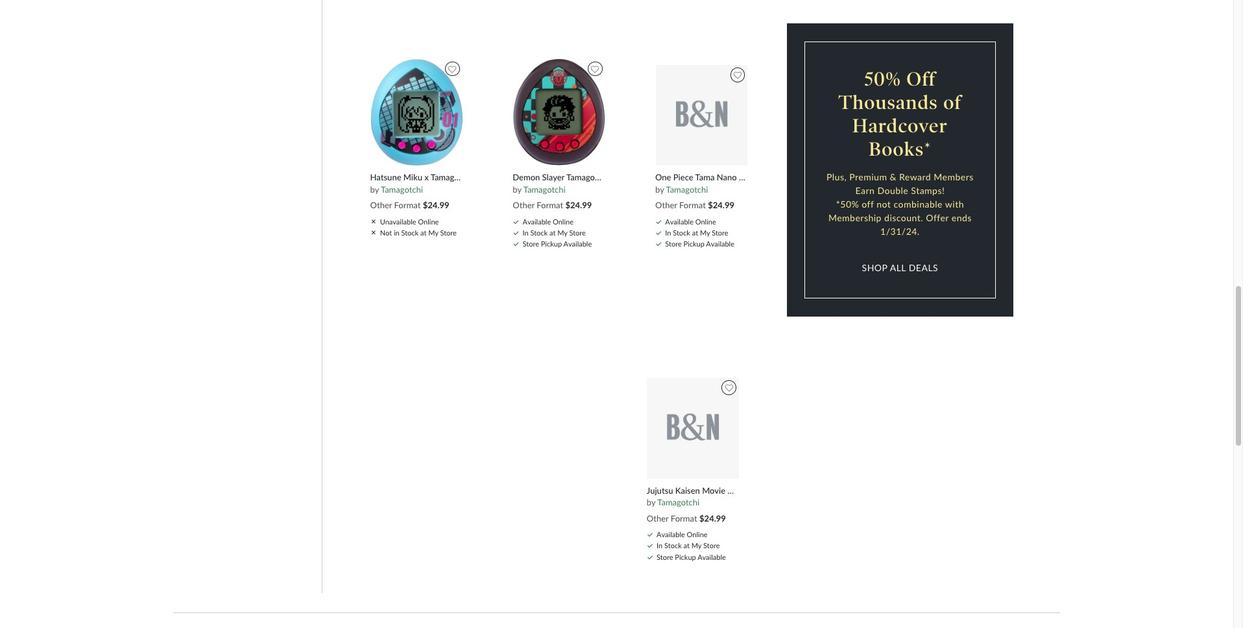 Task type: vqa. For each thing, say whether or not it's contained in the screenshot.
Average Customer Ratings
no



Task type: describe. For each thing, give the bounding box(es) containing it.
1/31/24.
[[881, 226, 920, 237]]

demon
[[513, 172, 540, 182]]

in for demon slayer tamagotchi: dance… by tamagotchi other format $24.99
[[523, 228, 529, 237]]

all
[[890, 262, 906, 273]]

$24.99 inside one piece tama nano "one piece… by tamagotchi other format $24.99
[[708, 200, 735, 210]]

by inside "hatsune miku x tamagotchi -… by tamagotchi other format $24.99"
[[370, 184, 379, 195]]

off
[[862, 199, 874, 210]]

unavailable online
[[380, 217, 439, 226]]

not
[[380, 228, 392, 237]]

format inside one piece tama nano "one piece… by tamagotchi other format $24.99
[[679, 200, 706, 210]]

tamagotchi link for kaisen
[[657, 497, 700, 508]]

deals
[[909, 262, 938, 273]]

50% off thousands of hardcover books*
[[839, 68, 962, 161]]

hatsune
[[370, 172, 401, 182]]

shop all deals link
[[862, 262, 938, 273]]

stamps!
[[911, 185, 945, 196]]

tamagotchi inside jujutsu kaisen movie x… by tamagotchi other format $24.99
[[657, 497, 700, 508]]

store pickup available for demon slayer tamagotchi: dance… by tamagotchi other format $24.99
[[523, 240, 592, 248]]

stock for jujutsu kaisen movie x… by tamagotchi other format $24.99
[[664, 541, 682, 550]]

"one
[[739, 172, 758, 182]]

not in stock at my store
[[380, 228, 457, 237]]

pickup for one piece tama nano "one piece… by tamagotchi other format $24.99
[[684, 240, 705, 248]]

tamagotchi:
[[566, 172, 611, 182]]

members
[[934, 172, 974, 183]]

stock for one piece tama nano "one piece… by tamagotchi other format $24.99
[[673, 228, 690, 237]]

hatsune miku x tamagotchi -… link
[[370, 172, 485, 183]]

books*
[[869, 138, 932, 161]]

tamagotchi link for miku
[[381, 184, 423, 195]]

kaisen
[[675, 485, 700, 495]]

tamagotchi link for slayer
[[523, 184, 566, 195]]

one
[[655, 172, 671, 182]]

hatsune miku x tamagotchi -… by tamagotchi other format $24.99
[[370, 172, 485, 210]]

tamagotchi inside demon slayer tamagotchi: dance… by tamagotchi other format $24.99
[[523, 184, 566, 195]]

earn
[[856, 185, 875, 196]]

one piece tama nano "one piece… link
[[655, 172, 787, 183]]

*50%
[[836, 199, 859, 210]]

hardcover
[[852, 114, 948, 138]]

tamagotchi down "miku" at left top
[[381, 184, 423, 195]]

50%
[[865, 68, 901, 91]]

in for jujutsu kaisen movie x… by tamagotchi other format $24.99
[[657, 541, 663, 550]]

tamagotchi left -
[[431, 172, 473, 182]]

available online for one piece tama nano "one piece… by tamagotchi other format $24.99
[[665, 217, 716, 226]]

other inside jujutsu kaisen movie x… by tamagotchi other format $24.99
[[647, 513, 669, 523]]

by inside demon slayer tamagotchi: dance… by tamagotchi other format $24.99
[[513, 184, 522, 195]]

at for jujutsu kaisen movie x… by tamagotchi other format $24.99
[[684, 541, 690, 550]]

format inside demon slayer tamagotchi: dance… by tamagotchi other format $24.99
[[537, 200, 563, 210]]

piece…
[[760, 172, 787, 182]]

dance…
[[613, 172, 643, 182]]

other inside "hatsune miku x tamagotchi -… by tamagotchi other format $24.99"
[[370, 200, 392, 210]]

by inside one piece tama nano "one piece… by tamagotchi other format $24.99
[[655, 184, 664, 195]]

format inside jujutsu kaisen movie x… by tamagotchi other format $24.99
[[671, 513, 697, 523]]

by inside jujutsu kaisen movie x… by tamagotchi other format $24.99
[[647, 497, 656, 508]]

online for x
[[418, 217, 439, 226]]

stock for demon slayer tamagotchi: dance… by tamagotchi other format $24.99
[[530, 228, 548, 237]]

of
[[943, 91, 962, 114]]

movie
[[702, 485, 725, 495]]

in stock at my store for jujutsu kaisen movie x… by tamagotchi other format $24.99
[[657, 541, 720, 550]]

online for movie
[[687, 530, 708, 539]]

title: one piece tama nano image
[[655, 64, 748, 166]]

my store for demon slayer tamagotchi: dance… by tamagotchi other format $24.99
[[557, 228, 586, 237]]

slayer
[[542, 172, 565, 182]]

in stock at my store for one piece tama nano "one piece… by tamagotchi other format $24.99
[[665, 228, 728, 237]]

thousands
[[839, 91, 938, 114]]

plus,
[[827, 172, 847, 183]]

in stock at my store for demon slayer tamagotchi: dance… by tamagotchi other format $24.99
[[523, 228, 586, 237]]

demon slayer tamagotchi: dance… link
[[513, 172, 643, 183]]



Task type: locate. For each thing, give the bounding box(es) containing it.
at down demon slayer tamagotchi: dance… by tamagotchi other format $24.99
[[550, 228, 556, 237]]

online down one piece tama nano "one piece… by tamagotchi other format $24.99
[[695, 217, 716, 226]]

pickup down one piece tama nano "one piece… by tamagotchi other format $24.99
[[684, 240, 705, 248]]

other down jujutsu
[[647, 513, 669, 523]]

my store for jujutsu kaisen movie x… by tamagotchi other format $24.99
[[692, 541, 720, 550]]

format down piece
[[679, 200, 706, 210]]

online up not in stock at my store
[[418, 217, 439, 226]]

format
[[394, 200, 421, 210], [537, 200, 563, 210], [679, 200, 706, 210], [671, 513, 697, 523]]

$24.99 down the "hatsune miku x tamagotchi -…" link
[[423, 200, 449, 210]]

by
[[370, 184, 379, 195], [513, 184, 522, 195], [655, 184, 664, 195], [647, 497, 656, 508]]

by down jujutsu
[[647, 497, 656, 508]]

store pickup available for jujutsu kaisen movie x… by tamagotchi other format $24.99
[[657, 553, 726, 561]]

online for tama
[[695, 217, 716, 226]]

jujutsu
[[647, 485, 673, 495]]

store pickup available down jujutsu kaisen movie x… by tamagotchi other format $24.99 at the bottom
[[657, 553, 726, 561]]

close modal image for unavailable online
[[372, 219, 376, 223]]

title: jujutsu kaisen movie x tamagotchi image
[[647, 377, 740, 479]]

at down one piece tama nano "one piece… by tamagotchi other format $24.99
[[692, 228, 698, 237]]

other
[[370, 200, 392, 210], [513, 200, 535, 210], [655, 200, 677, 210], [647, 513, 669, 523]]

tamagotchi link down the kaisen
[[657, 497, 700, 508]]

$24.99
[[423, 200, 449, 210], [565, 200, 592, 210], [708, 200, 735, 210], [700, 513, 726, 523]]

demon slayer tamagotchi: dance… by tamagotchi other format $24.99
[[513, 172, 643, 210]]

-
[[475, 172, 478, 182]]

close modal image
[[372, 219, 376, 223], [372, 230, 376, 234]]

0 horizontal spatial in
[[523, 228, 529, 237]]

in stock at my store down jujutsu kaisen movie x… by tamagotchi other format $24.99 at the bottom
[[657, 541, 720, 550]]

available online down jujutsu kaisen movie x… by tamagotchi other format $24.99 at the bottom
[[657, 530, 708, 539]]

tamagotchi down piece
[[666, 184, 708, 195]]

close modal image left 'unavailable'
[[372, 219, 376, 223]]

combinable
[[894, 199, 943, 210]]

at for one piece tama nano "one piece… by tamagotchi other format $24.99
[[692, 228, 698, 237]]

pickup down demon slayer tamagotchi: dance… by tamagotchi other format $24.99
[[541, 240, 562, 248]]

$24.99 inside "hatsune miku x tamagotchi -… by tamagotchi other format $24.99"
[[423, 200, 449, 210]]

stock
[[401, 228, 419, 237], [530, 228, 548, 237], [673, 228, 690, 237], [664, 541, 682, 550]]

in
[[394, 228, 399, 237]]

other down one
[[655, 200, 677, 210]]

by down demon
[[513, 184, 522, 195]]

my store for one piece tama nano "one piece… by tamagotchi other format $24.99
[[700, 228, 728, 237]]

check image
[[656, 220, 661, 224], [514, 231, 519, 235], [648, 533, 653, 537], [648, 544, 653, 548], [648, 555, 653, 559]]

miku
[[403, 172, 422, 182]]

my store down demon slayer tamagotchi: dance… by tamagotchi other format $24.99
[[557, 228, 586, 237]]

my store down jujutsu kaisen movie x… by tamagotchi other format $24.99 at the bottom
[[692, 541, 720, 550]]

online down jujutsu kaisen movie x… by tamagotchi other format $24.99 at the bottom
[[687, 530, 708, 539]]

ends
[[952, 212, 972, 223]]

by down one
[[655, 184, 664, 195]]

other up 'unavailable'
[[370, 200, 392, 210]]

at
[[420, 228, 427, 237], [550, 228, 556, 237], [692, 228, 698, 237], [684, 541, 690, 550]]

close modal image left not
[[372, 230, 376, 234]]

tamagotchi
[[431, 172, 473, 182], [381, 184, 423, 195], [523, 184, 566, 195], [666, 184, 708, 195], [657, 497, 700, 508]]

stock down demon slayer tamagotchi: dance… by tamagotchi other format $24.99
[[530, 228, 548, 237]]

$24.99 down 'movie'
[[700, 513, 726, 523]]

available online down demon slayer tamagotchi: dance… by tamagotchi other format $24.99
[[523, 217, 574, 226]]

2 horizontal spatial in
[[665, 228, 671, 237]]

my store down unavailable online
[[428, 228, 457, 237]]

pickup for jujutsu kaisen movie x… by tamagotchi other format $24.99
[[675, 553, 696, 561]]

at down unavailable online
[[420, 228, 427, 237]]

$24.99 inside jujutsu kaisen movie x… by tamagotchi other format $24.99
[[700, 513, 726, 523]]

format inside "hatsune miku x tamagotchi -… by tamagotchi other format $24.99"
[[394, 200, 421, 210]]

online
[[418, 217, 439, 226], [553, 217, 574, 226], [695, 217, 716, 226], [687, 530, 708, 539]]

other down demon
[[513, 200, 535, 210]]

piece
[[673, 172, 693, 182]]

1 close modal image from the top
[[372, 219, 376, 223]]

$24.99 down one piece tama nano "one piece… link
[[708, 200, 735, 210]]

jujutsu kaisen movie x… link
[[647, 485, 738, 496]]

reward
[[899, 172, 931, 183]]

shop all deals
[[862, 262, 938, 273]]

format down the kaisen
[[671, 513, 697, 523]]

pickup
[[541, 240, 562, 248], [684, 240, 705, 248], [675, 553, 696, 561]]

available online down one piece tama nano "one piece… by tamagotchi other format $24.99
[[665, 217, 716, 226]]

one piece tama nano "one piece… by tamagotchi other format $24.99
[[655, 172, 787, 210]]

$24.99 inside demon slayer tamagotchi: dance… by tamagotchi other format $24.99
[[565, 200, 592, 210]]

tamagotchi down the kaisen
[[657, 497, 700, 508]]

other inside one piece tama nano "one piece… by tamagotchi other format $24.99
[[655, 200, 677, 210]]

tamagotchi link down piece
[[666, 184, 708, 195]]

store for demon slayer tamagotchi: dance… by tamagotchi other format $24.99
[[523, 240, 539, 248]]

other inside demon slayer tamagotchi: dance… by tamagotchi other format $24.99
[[513, 200, 535, 210]]

x
[[424, 172, 429, 182]]

$24.99 down demon slayer tamagotchi: dance… link
[[565, 200, 592, 210]]

pickup for demon slayer tamagotchi: dance… by tamagotchi other format $24.99
[[541, 240, 562, 248]]

my store down one piece tama nano "one piece… by tamagotchi other format $24.99
[[700, 228, 728, 237]]

plus, premium & reward members earn double stamps! *50% off not combinable with membership discount. offer ends 1/31/24.
[[827, 172, 974, 237]]

store for one piece tama nano "one piece… by tamagotchi other format $24.99
[[665, 240, 682, 248]]

1 vertical spatial close modal image
[[372, 230, 376, 234]]

store for jujutsu kaisen movie x… by tamagotchi other format $24.99
[[657, 553, 673, 561]]

store pickup available for one piece tama nano "one piece… by tamagotchi other format $24.99
[[665, 240, 735, 248]]

my store
[[428, 228, 457, 237], [557, 228, 586, 237], [700, 228, 728, 237], [692, 541, 720, 550]]

in down demon
[[523, 228, 529, 237]]

in stock at my store down demon slayer tamagotchi: dance… by tamagotchi other format $24.99
[[523, 228, 586, 237]]

store pickup available down demon slayer tamagotchi: dance… by tamagotchi other format $24.99
[[523, 240, 592, 248]]

&
[[890, 172, 897, 183]]

discount.
[[884, 212, 923, 223]]

store
[[523, 240, 539, 248], [665, 240, 682, 248], [657, 553, 673, 561]]

offer
[[926, 212, 949, 223]]

tamagotchi link down slayer at left top
[[523, 184, 566, 195]]

store pickup available down one piece tama nano "one piece… by tamagotchi other format $24.99
[[665, 240, 735, 248]]

in for one piece tama nano "one piece… by tamagotchi other format $24.99
[[665, 228, 671, 237]]

format down slayer at left top
[[537, 200, 563, 210]]

title: hatsune miku x tamagotchi - cyber miku ver. image
[[370, 58, 463, 166]]

shop
[[862, 262, 888, 273]]

2 close modal image from the top
[[372, 230, 376, 234]]

stock down piece
[[673, 228, 690, 237]]

tamagotchi link for piece
[[666, 184, 708, 195]]

at down jujutsu kaisen movie x… by tamagotchi other format $24.99 at the bottom
[[684, 541, 690, 550]]

title: demon slayer tamagotchi: dance of the fire god (japanese version) image
[[513, 58, 606, 166]]

format up unavailable online
[[394, 200, 421, 210]]

nano
[[717, 172, 737, 182]]

tamagotchi link down "miku" at left top
[[381, 184, 423, 195]]

not
[[877, 199, 891, 210]]

stock down jujutsu kaisen movie x… by tamagotchi other format $24.99 at the bottom
[[664, 541, 682, 550]]

x…
[[728, 485, 738, 495]]

online for tamagotchi:
[[553, 217, 574, 226]]

available
[[523, 217, 551, 226], [665, 217, 694, 226], [564, 240, 592, 248], [706, 240, 735, 248], [657, 530, 685, 539], [698, 553, 726, 561]]

0 vertical spatial close modal image
[[372, 219, 376, 223]]

pickup down jujutsu kaisen movie x… by tamagotchi other format $24.99 at the bottom
[[675, 553, 696, 561]]

…
[[478, 172, 485, 182]]

premium
[[850, 172, 887, 183]]

at for demon slayer tamagotchi: dance… by tamagotchi other format $24.99
[[550, 228, 556, 237]]

check image
[[514, 220, 519, 224], [656, 231, 661, 235], [514, 242, 519, 246], [656, 242, 661, 246]]

close modal image for not in stock at my store
[[372, 230, 376, 234]]

in stock at my store down one piece tama nano "one piece… by tamagotchi other format $24.99
[[665, 228, 728, 237]]

available online
[[523, 217, 574, 226], [665, 217, 716, 226], [657, 530, 708, 539]]

online down demon slayer tamagotchi: dance… by tamagotchi other format $24.99
[[553, 217, 574, 226]]

unavailable
[[380, 217, 416, 226]]

store pickup available
[[523, 240, 592, 248], [665, 240, 735, 248], [657, 553, 726, 561]]

with
[[945, 199, 964, 210]]

tama
[[695, 172, 715, 182]]

in
[[523, 228, 529, 237], [665, 228, 671, 237], [657, 541, 663, 550]]

in stock at my store
[[523, 228, 586, 237], [665, 228, 728, 237], [657, 541, 720, 550]]

membership
[[829, 212, 882, 223]]

tamagotchi down slayer at left top
[[523, 184, 566, 195]]

1 horizontal spatial in
[[657, 541, 663, 550]]

tamagotchi link
[[381, 184, 423, 195], [523, 184, 566, 195], [666, 184, 708, 195], [657, 497, 700, 508]]

off
[[906, 68, 936, 91]]

double
[[878, 185, 909, 196]]

in down jujutsu kaisen movie x… by tamagotchi other format $24.99 at the bottom
[[657, 541, 663, 550]]

available online for jujutsu kaisen movie x… by tamagotchi other format $24.99
[[657, 530, 708, 539]]

tamagotchi inside one piece tama nano "one piece… by tamagotchi other format $24.99
[[666, 184, 708, 195]]

jujutsu kaisen movie x… by tamagotchi other format $24.99
[[647, 485, 738, 523]]

available online for demon slayer tamagotchi: dance… by tamagotchi other format $24.99
[[523, 217, 574, 226]]

stock down unavailable online
[[401, 228, 419, 237]]

by down hatsune
[[370, 184, 379, 195]]

in down one
[[665, 228, 671, 237]]



